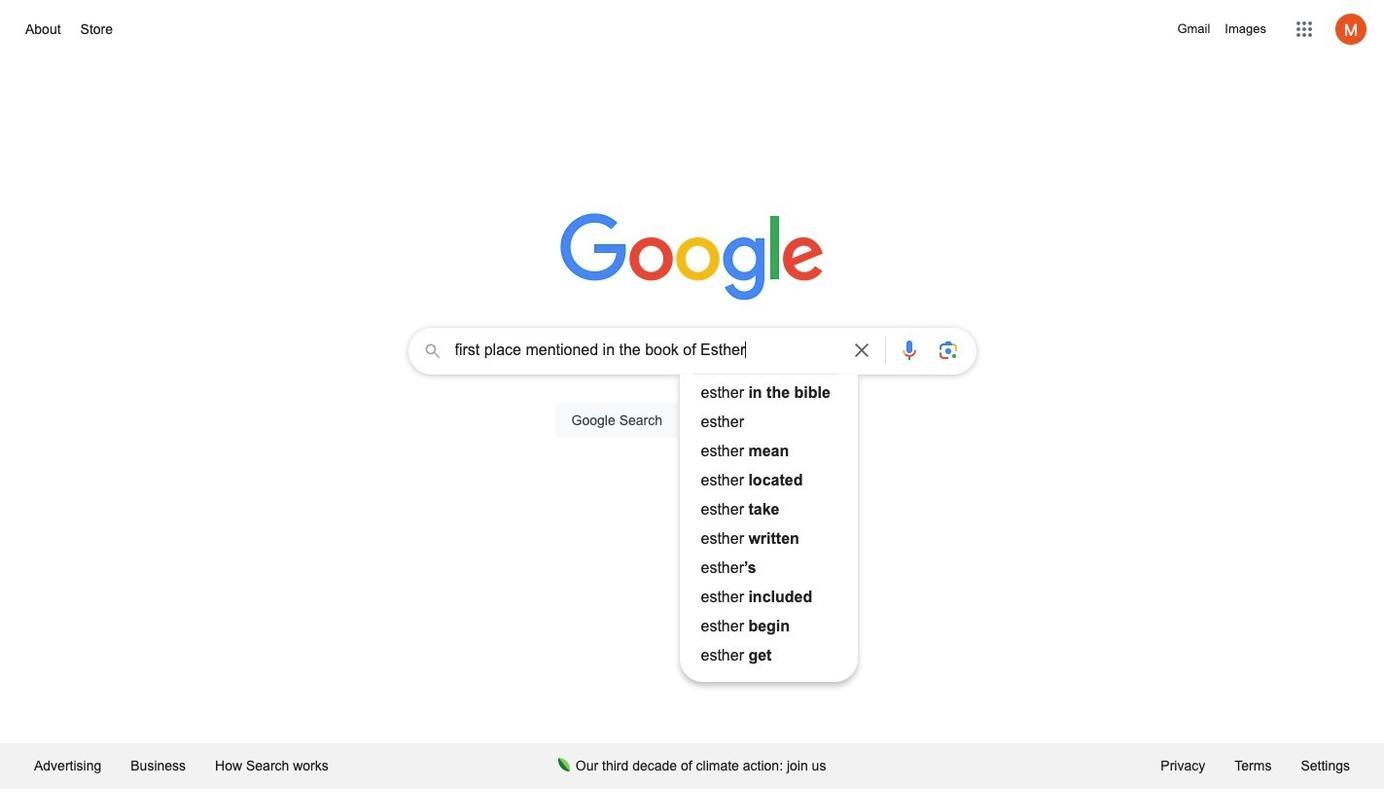Task type: describe. For each thing, give the bounding box(es) containing it.
google image
[[560, 213, 825, 303]]

search by voice image
[[898, 339, 921, 362]]



Task type: locate. For each thing, give the bounding box(es) containing it.
search by image image
[[937, 339, 960, 362]]

list box
[[680, 379, 858, 671]]

Search text field
[[455, 340, 838, 366]]

None search field
[[19, 322, 1365, 682]]



Task type: vqa. For each thing, say whether or not it's contained in the screenshot.
bottommost Google
no



